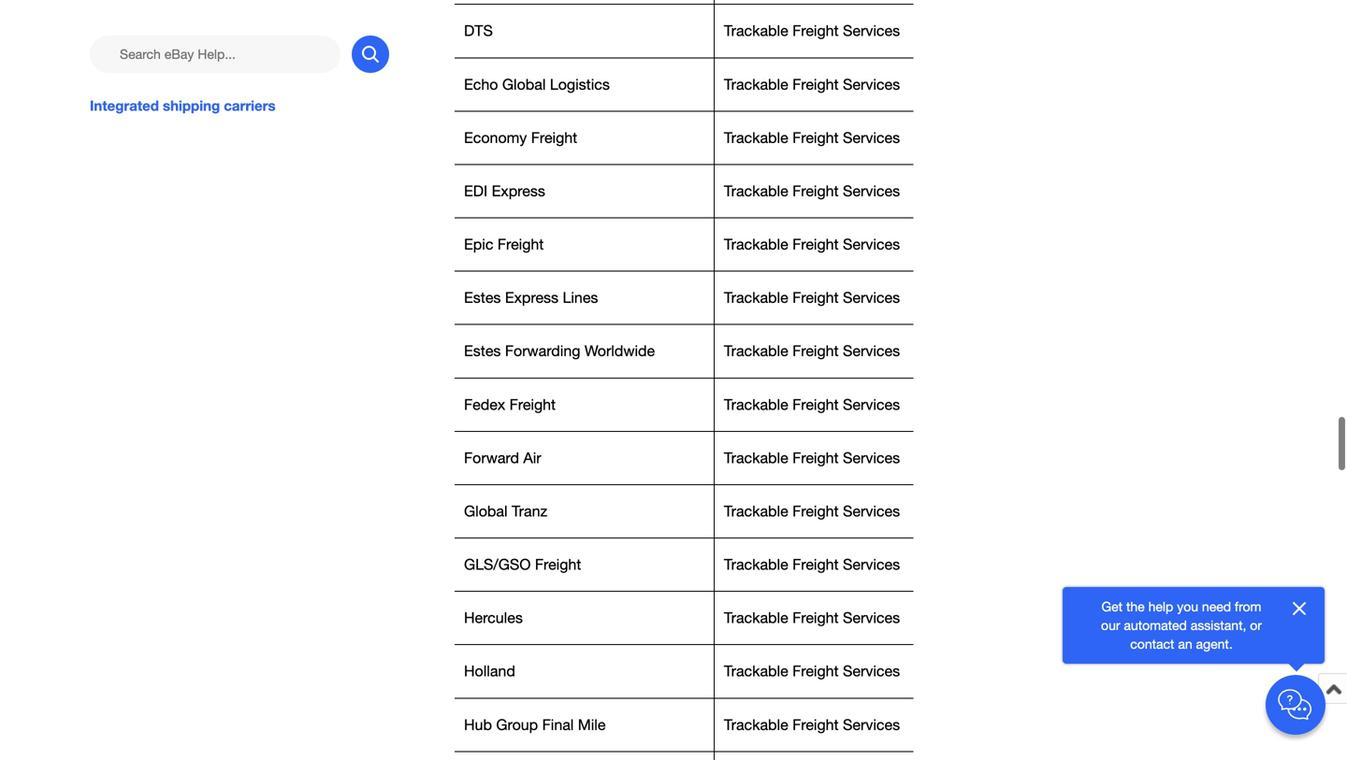 Task type: locate. For each thing, give the bounding box(es) containing it.
global
[[502, 76, 546, 93], [464, 503, 508, 520]]

trackable freight services for fedex freight
[[724, 396, 904, 413]]

epic
[[464, 236, 494, 253]]

5 trackable from the top
[[724, 236, 789, 253]]

trackable for edi express
[[724, 182, 789, 200]]

freight
[[793, 22, 839, 40], [793, 76, 839, 93], [531, 129, 578, 146], [793, 129, 839, 146], [793, 182, 839, 200], [498, 236, 544, 253], [793, 236, 839, 253], [793, 289, 839, 307], [793, 343, 839, 360], [510, 396, 556, 413], [793, 396, 839, 413], [793, 449, 839, 467], [793, 503, 839, 520], [535, 556, 581, 574], [793, 556, 839, 574], [793, 610, 839, 627], [793, 663, 839, 680], [793, 717, 839, 734]]

integrated shipping carriers link
[[90, 95, 389, 116]]

trackable freight services for estes express lines
[[724, 289, 904, 307]]

12 trackable freight services from the top
[[724, 610, 900, 627]]

automated
[[1124, 618, 1187, 633]]

6 trackable freight services from the top
[[724, 289, 904, 307]]

services for hub group final mile
[[843, 717, 900, 734]]

8 trackable freight services from the top
[[724, 396, 904, 413]]

estes up fedex on the left bottom
[[464, 343, 501, 360]]

1 estes from the top
[[464, 289, 501, 307]]

trackable for economy freight
[[724, 129, 789, 146]]

trackable for global tranz
[[724, 503, 789, 520]]

8 trackable from the top
[[724, 396, 789, 413]]

3 services from the top
[[843, 129, 900, 146]]

7 trackable from the top
[[724, 343, 789, 360]]

trackable freight services
[[724, 22, 900, 40], [724, 76, 904, 93], [724, 129, 900, 146], [724, 182, 904, 200], [724, 236, 904, 253], [724, 289, 904, 307], [724, 343, 900, 360], [724, 396, 904, 413], [724, 449, 904, 467], [724, 503, 900, 520], [724, 556, 900, 574], [724, 610, 900, 627], [724, 663, 900, 680], [724, 717, 900, 734]]

13 services from the top
[[843, 663, 900, 680]]

assistant,
[[1191, 618, 1247, 633]]

trackable freight services for holland
[[724, 663, 900, 680]]

edi express
[[464, 182, 545, 200]]

1 vertical spatial estes
[[464, 343, 501, 360]]

0 vertical spatial express
[[492, 182, 545, 200]]

12 trackable from the top
[[724, 610, 789, 627]]

trackable freight services for epic freight
[[724, 236, 904, 253]]

14 trackable freight services from the top
[[724, 717, 900, 734]]

shipping
[[163, 97, 220, 114]]

freight for economy freight
[[793, 129, 839, 146]]

get the help you need from our automated assistant, or contact an agent.
[[1101, 599, 1262, 652]]

echo global logistics
[[464, 76, 610, 93]]

6 trackable from the top
[[724, 289, 789, 307]]

1 services from the top
[[843, 22, 900, 40]]

express left lines
[[505, 289, 559, 307]]

trackable for forward air
[[724, 449, 789, 467]]

13 trackable freight services from the top
[[724, 663, 900, 680]]

economy
[[464, 129, 527, 146]]

contact
[[1131, 637, 1175, 652]]

from
[[1235, 599, 1262, 615]]

trackable for epic freight
[[724, 236, 789, 253]]

services for fedex freight
[[843, 396, 900, 413]]

estes forwarding worldwide
[[464, 343, 655, 360]]

8 services from the top
[[843, 396, 900, 413]]

carriers
[[224, 97, 276, 114]]

express
[[492, 182, 545, 200], [505, 289, 559, 307]]

services for hercules
[[843, 610, 900, 627]]

14 services from the top
[[843, 717, 900, 734]]

7 services from the top
[[843, 343, 900, 360]]

services for forward air
[[843, 449, 900, 467]]

10 trackable from the top
[[724, 503, 789, 520]]

5 services from the top
[[843, 236, 900, 253]]

estes down the epic
[[464, 289, 501, 307]]

9 services from the top
[[843, 449, 900, 467]]

forwarding
[[505, 343, 581, 360]]

trackable for estes express lines
[[724, 289, 789, 307]]

9 trackable freight services from the top
[[724, 449, 904, 467]]

the
[[1127, 599, 1145, 615]]

services
[[843, 22, 900, 40], [843, 76, 900, 93], [843, 129, 900, 146], [843, 182, 900, 200], [843, 236, 900, 253], [843, 289, 900, 307], [843, 343, 900, 360], [843, 396, 900, 413], [843, 449, 900, 467], [843, 503, 900, 520], [843, 556, 900, 574], [843, 610, 900, 627], [843, 663, 900, 680], [843, 717, 900, 734]]

5 trackable freight services from the top
[[724, 236, 904, 253]]

10 trackable freight services from the top
[[724, 503, 900, 520]]

12 services from the top
[[843, 610, 900, 627]]

freight for estes forwarding worldwide
[[793, 343, 839, 360]]

4 trackable from the top
[[724, 182, 789, 200]]

trackable freight services for estes forwarding worldwide
[[724, 343, 900, 360]]

0 vertical spatial estes
[[464, 289, 501, 307]]

11 trackable freight services from the top
[[724, 556, 900, 574]]

hub group final mile
[[464, 717, 606, 734]]

1 vertical spatial express
[[505, 289, 559, 307]]

economy freight
[[464, 129, 578, 146]]

13 trackable from the top
[[724, 663, 789, 680]]

2 trackable freight services from the top
[[724, 76, 904, 93]]

mile
[[578, 717, 606, 734]]

6 services from the top
[[843, 289, 900, 307]]

holland
[[464, 663, 515, 680]]

3 trackable freight services from the top
[[724, 129, 900, 146]]

1 trackable from the top
[[724, 22, 789, 40]]

hub
[[464, 717, 492, 734]]

2 services from the top
[[843, 76, 900, 93]]

express right edi
[[492, 182, 545, 200]]

1 trackable freight services from the top
[[724, 22, 900, 40]]

4 services from the top
[[843, 182, 900, 200]]

air
[[523, 449, 541, 467]]

2 estes from the top
[[464, 343, 501, 360]]

services for echo global logistics
[[843, 76, 900, 93]]

trackable
[[724, 22, 789, 40], [724, 76, 789, 93], [724, 129, 789, 146], [724, 182, 789, 200], [724, 236, 789, 253], [724, 289, 789, 307], [724, 343, 789, 360], [724, 396, 789, 413], [724, 449, 789, 467], [724, 503, 789, 520], [724, 556, 789, 574], [724, 610, 789, 627], [724, 663, 789, 680], [724, 717, 789, 734]]

our
[[1101, 618, 1121, 633]]

agent.
[[1196, 637, 1233, 652]]

services for economy freight
[[843, 129, 900, 146]]

trackable freight services for hub group final mile
[[724, 717, 900, 734]]

2 trackable from the top
[[724, 76, 789, 93]]

services for edi express
[[843, 182, 900, 200]]

integrated
[[90, 97, 159, 114]]

freight for gls/gso freight
[[793, 556, 839, 574]]

gls/gso freight
[[464, 556, 581, 574]]

express for edi
[[492, 182, 545, 200]]

9 trackable from the top
[[724, 449, 789, 467]]

4 trackable freight services from the top
[[724, 182, 904, 200]]

global right echo
[[502, 76, 546, 93]]

10 services from the top
[[843, 503, 900, 520]]

gls/gso
[[464, 556, 531, 574]]

services for gls/gso freight
[[843, 556, 900, 574]]

11 services from the top
[[843, 556, 900, 574]]

14 trackable from the top
[[724, 717, 789, 734]]

estes
[[464, 289, 501, 307], [464, 343, 501, 360]]

7 trackable freight services from the top
[[724, 343, 900, 360]]

need
[[1202, 599, 1231, 615]]

or
[[1250, 618, 1262, 633]]

global left tranz
[[464, 503, 508, 520]]

3 trackable from the top
[[724, 129, 789, 146]]

edi
[[464, 182, 488, 200]]

11 trackable from the top
[[724, 556, 789, 574]]



Task type: describe. For each thing, give the bounding box(es) containing it.
global tranz
[[464, 503, 548, 520]]

lines
[[563, 289, 598, 307]]

trackable for estes forwarding worldwide
[[724, 343, 789, 360]]

freight for edi express
[[793, 182, 839, 200]]

trackable for hub group final mile
[[724, 717, 789, 734]]

hercules
[[464, 610, 523, 627]]

freight for holland
[[793, 663, 839, 680]]

fedex
[[464, 396, 505, 413]]

echo
[[464, 76, 498, 93]]

worldwide
[[585, 343, 655, 360]]

you
[[1177, 599, 1199, 615]]

freight for dts
[[793, 22, 839, 40]]

dts
[[464, 22, 493, 40]]

freight for echo global logistics
[[793, 76, 839, 93]]

1 vertical spatial global
[[464, 503, 508, 520]]

services for dts
[[843, 22, 900, 40]]

estes for estes express lines
[[464, 289, 501, 307]]

services for epic freight
[[843, 236, 900, 253]]

tranz
[[512, 503, 548, 520]]

trackable for echo global logistics
[[724, 76, 789, 93]]

trackable freight services for edi express
[[724, 182, 904, 200]]

services for global tranz
[[843, 503, 900, 520]]

trackable freight services for economy freight
[[724, 129, 900, 146]]

freight for hercules
[[793, 610, 839, 627]]

services for estes forwarding worldwide
[[843, 343, 900, 360]]

estes express lines
[[464, 289, 598, 307]]

trackable for dts
[[724, 22, 789, 40]]

trackable for fedex freight
[[724, 396, 789, 413]]

forward
[[464, 449, 519, 467]]

trackable for holland
[[724, 663, 789, 680]]

freight for fedex freight
[[793, 396, 839, 413]]

freight for global tranz
[[793, 503, 839, 520]]

get
[[1102, 599, 1123, 615]]

get the help you need from our automated assistant, or contact an agent. tooltip
[[1093, 598, 1271, 654]]

freight for hub group final mile
[[793, 717, 839, 734]]

help
[[1149, 599, 1174, 615]]

logistics
[[550, 76, 610, 93]]

epic freight
[[464, 236, 544, 253]]

trackable freight services for hercules
[[724, 610, 900, 627]]

express for estes
[[505, 289, 559, 307]]

services for holland
[[843, 663, 900, 680]]

an
[[1178, 637, 1193, 652]]

trackable freight services for gls/gso freight
[[724, 556, 900, 574]]

freight for estes express lines
[[793, 289, 839, 307]]

services for estes express lines
[[843, 289, 900, 307]]

trackable freight services for forward air
[[724, 449, 904, 467]]

freight for forward air
[[793, 449, 839, 467]]

0 vertical spatial global
[[502, 76, 546, 93]]

estes for estes forwarding worldwide
[[464, 343, 501, 360]]

freight for epic freight
[[793, 236, 839, 253]]

group
[[496, 717, 538, 734]]

Search eBay Help... text field
[[90, 36, 341, 73]]

final
[[542, 717, 574, 734]]

trackable for gls/gso freight
[[724, 556, 789, 574]]

trackable for hercules
[[724, 610, 789, 627]]

trackable freight services for global tranz
[[724, 503, 900, 520]]

trackable freight services for dts
[[724, 22, 900, 40]]

fedex freight
[[464, 396, 556, 413]]

trackable freight services for echo global logistics
[[724, 76, 904, 93]]

integrated shipping carriers
[[90, 97, 276, 114]]

forward air
[[464, 449, 541, 467]]



Task type: vqa. For each thing, say whether or not it's contained in the screenshot.
to
no



